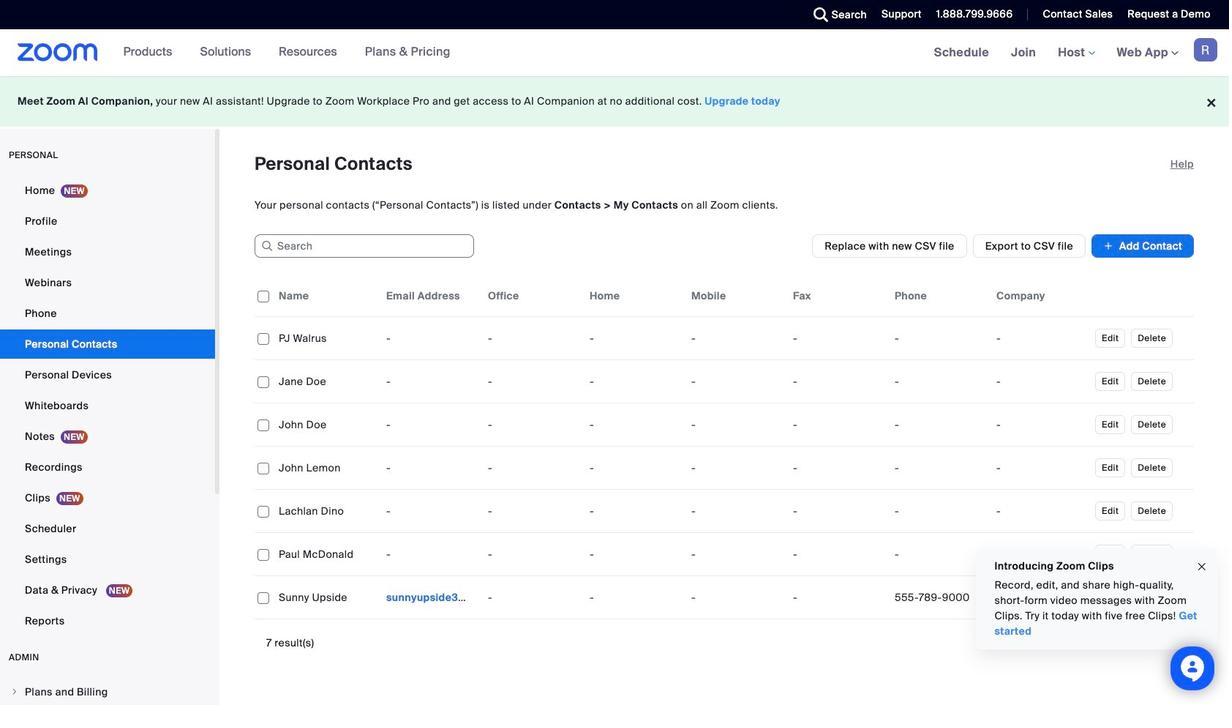 Task type: describe. For each thing, give the bounding box(es) containing it.
meetings navigation
[[924, 29, 1230, 77]]

personal menu menu
[[0, 176, 215, 637]]

add image
[[1104, 239, 1114, 253]]

close image
[[1197, 558, 1209, 575]]

profile picture image
[[1195, 38, 1218, 61]]



Task type: locate. For each thing, give the bounding box(es) containing it.
product information navigation
[[112, 29, 462, 76]]

banner
[[0, 29, 1230, 77]]

right image
[[10, 687, 19, 696]]

cell
[[890, 324, 991, 353], [991, 324, 1093, 353], [890, 367, 991, 396], [991, 367, 1093, 396], [890, 410, 991, 439], [991, 410, 1093, 439], [890, 453, 991, 482], [991, 453, 1093, 482], [890, 496, 991, 526], [991, 496, 1093, 526], [890, 540, 991, 569], [991, 540, 1093, 569], [381, 583, 482, 612], [890, 583, 991, 612], [991, 583, 1093, 612]]

zoom logo image
[[18, 43, 98, 61]]

Search Contacts Input text field
[[255, 234, 474, 258]]

footer
[[0, 76, 1230, 127]]

application
[[255, 275, 1195, 619]]

menu item
[[0, 678, 215, 705]]



Task type: vqa. For each thing, say whether or not it's contained in the screenshot.
application
yes



